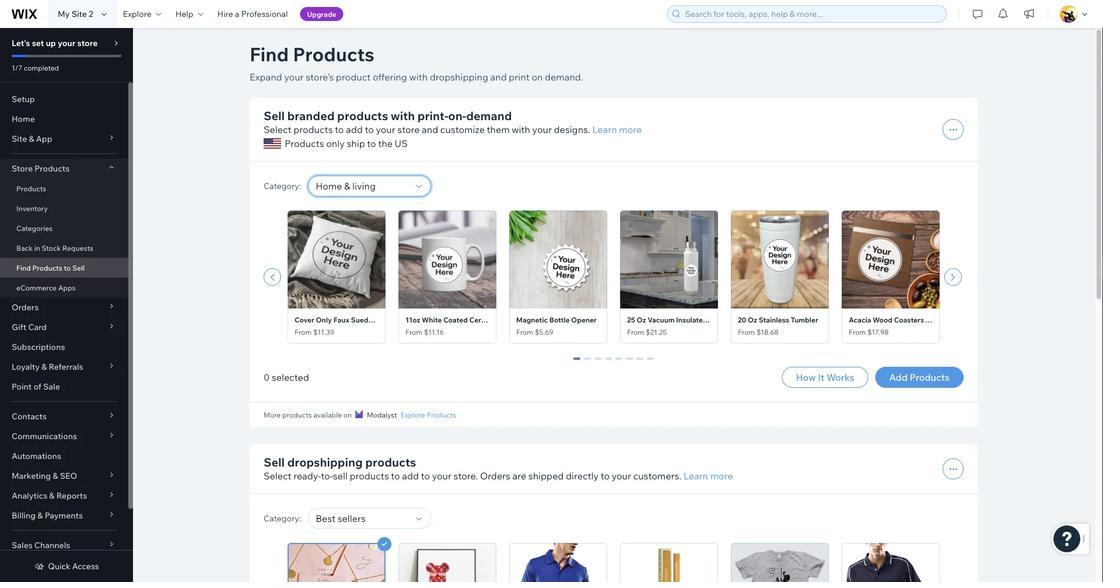 Task type: describe. For each thing, give the bounding box(es) containing it.
more
[[264, 410, 281, 419]]

to right 'sell'
[[391, 470, 400, 482]]

4)
[[950, 316, 957, 324]]

to left store.
[[421, 470, 430, 482]]

sell branded products with print-on-demand
[[264, 108, 512, 123]]

products right more
[[282, 410, 312, 419]]

find products to sell
[[16, 263, 85, 272]]

0 horizontal spatial more
[[619, 124, 642, 135]]

subscriptions link
[[0, 337, 128, 357]]

store products
[[12, 163, 70, 174]]

site & app
[[12, 134, 52, 144]]

2 vertical spatial with
[[512, 124, 530, 135]]

analytics & reports button
[[0, 486, 128, 506]]

requests
[[62, 244, 93, 252]]

orders inside sell dropshipping products select ready-to-sell products to add to your store. orders are shipped directly to your customers. learn more
[[480, 470, 510, 482]]

faux
[[334, 316, 349, 324]]

oz for 25
[[637, 316, 646, 324]]

let's
[[12, 38, 30, 48]]

are
[[513, 470, 526, 482]]

products for find products to sell
[[32, 263, 62, 272]]

inventory
[[16, 204, 48, 213]]

select inside sell dropshipping products select ready-to-sell products to add to your store. orders are shipped directly to your customers. learn more
[[264, 470, 291, 482]]

professional
[[241, 9, 288, 19]]

2 for site
[[89, 9, 93, 19]]

only
[[316, 316, 332, 324]]

cover
[[295, 316, 314, 324]]

more products available on
[[264, 410, 352, 419]]

home
[[12, 114, 35, 124]]

11oz white coated ceramic mug from $11.16
[[405, 316, 514, 337]]

from inside 25 oz vacuum insulated water bottle from $21.25
[[627, 328, 644, 337]]

from inside magnetic bottle opener from $5.69
[[516, 328, 533, 337]]

a
[[235, 9, 239, 19]]

to left the
[[367, 138, 376, 149]]

help button
[[168, 0, 210, 28]]

select products to add to your store and customize them with your designs. learn more
[[264, 124, 642, 135]]

bottle inside 25 oz vacuum insulated water bottle from $21.25
[[731, 316, 751, 324]]

app
[[36, 134, 52, 144]]

1
[[585, 358, 590, 369]]

3
[[606, 358, 611, 369]]

find products expand your store's product offering with dropshipping and print on demand.
[[250, 42, 583, 83]]

hire a professional
[[217, 9, 288, 19]]

explore for explore products
[[401, 410, 425, 419]]

sell inside sidebar element
[[72, 263, 85, 272]]

billing & payments
[[12, 510, 83, 521]]

products up ship
[[337, 108, 388, 123]]

on-
[[448, 108, 466, 123]]

category: for sell branded products with print-on-demand
[[264, 181, 301, 191]]

products link
[[0, 179, 128, 198]]

store products button
[[0, 159, 128, 179]]

analytics
[[12, 491, 47, 501]]

hire a professional link
[[210, 0, 295, 28]]

from inside 20 oz stainless tumbler from $18.68
[[738, 328, 755, 337]]

your left store.
[[432, 470, 452, 482]]

wood
[[873, 316, 893, 324]]

demand.
[[545, 71, 583, 83]]

automations
[[12, 451, 61, 461]]

with inside 'find products expand your store's product offering with dropshipping and print on demand.'
[[409, 71, 428, 83]]

how it works button
[[782, 367, 868, 388]]

add products button
[[875, 367, 964, 388]]

add products
[[889, 372, 950, 383]]

channels
[[34, 540, 70, 550]]

site & app button
[[0, 129, 128, 149]]

marketing & seo
[[12, 471, 77, 481]]

setup link
[[0, 89, 128, 109]]

from inside 11oz white coated ceramic mug from $11.16
[[405, 328, 422, 337]]

categories
[[16, 224, 53, 232]]

available
[[313, 410, 342, 419]]

gift card button
[[0, 317, 128, 337]]

store's
[[306, 71, 334, 83]]

0 horizontal spatial add
[[346, 124, 363, 135]]

upgrade button
[[300, 7, 343, 21]]

of inside sidebar element
[[34, 382, 41, 392]]

upgrade
[[307, 10, 336, 18]]

(set
[[926, 316, 940, 324]]

1/7 completed
[[12, 63, 59, 72]]

payments
[[45, 510, 83, 521]]

explore for explore
[[123, 9, 152, 19]]

to-
[[321, 470, 333, 482]]

back in stock requests
[[16, 244, 93, 252]]

analytics & reports
[[12, 491, 87, 501]]

your inside 'find products expand your store's product offering with dropshipping and print on demand.'
[[284, 71, 304, 83]]

cover only faux suede pillow (14" x 14") from $11.39
[[295, 316, 431, 337]]

mug
[[499, 316, 514, 324]]

20
[[738, 316, 746, 324]]

and inside 'find products expand your store's product offering with dropshipping and print on demand.'
[[490, 71, 507, 83]]

print-
[[418, 108, 448, 123]]

sales channels
[[12, 540, 70, 550]]

expand
[[250, 71, 282, 83]]

coasters
[[894, 316, 924, 324]]

25 oz vacuum insulated water bottle from $21.25
[[627, 316, 751, 337]]

6
[[637, 358, 643, 369]]

category: field for sell dropshipping products
[[312, 509, 413, 529]]

more inside sell dropshipping products select ready-to-sell products to add to your store. orders are shipped directly to your customers. learn more
[[710, 470, 733, 482]]

apps
[[58, 283, 76, 292]]

20 oz stainless tumbler from $18.68
[[738, 316, 818, 337]]

water
[[709, 316, 729, 324]]

sales
[[12, 540, 33, 550]]

0 for 0 1 2 3 4 5 6 7
[[574, 358, 580, 369]]

x
[[411, 316, 416, 324]]

sell for sell dropshipping products select ready-to-sell products to add to your store. orders are shipped directly to your customers. learn more
[[264, 455, 285, 469]]

& for billing
[[37, 510, 43, 521]]

card
[[28, 322, 47, 332]]

billing
[[12, 510, 36, 521]]

25
[[627, 316, 635, 324]]

explore products link
[[401, 410, 456, 420]]

subscriptions
[[12, 342, 65, 352]]

print
[[509, 71, 530, 83]]

works
[[827, 372, 854, 383]]

opener
[[571, 316, 597, 324]]

$18.68
[[757, 328, 779, 337]]

completed
[[24, 63, 59, 72]]

point of sale
[[12, 382, 60, 392]]

$5.69
[[535, 328, 553, 337]]

sell dropshipping products select ready-to-sell products to add to your store. orders are shipped directly to your customers. learn more
[[264, 455, 733, 482]]

magnetic
[[516, 316, 548, 324]]

add inside sell dropshipping products select ready-to-sell products to add to your store. orders are shipped directly to your customers. learn more
[[402, 470, 419, 482]]

store inside sidebar element
[[77, 38, 98, 48]]

tumbler
[[791, 316, 818, 324]]

pillow
[[374, 316, 394, 324]]

marketing
[[12, 471, 51, 481]]

site inside popup button
[[12, 134, 27, 144]]

access
[[72, 561, 99, 571]]

products only ship to the us
[[285, 138, 408, 149]]

Search for tools, apps, help & more... field
[[682, 6, 943, 22]]

directly
[[566, 470, 599, 482]]

0 vertical spatial learn
[[592, 124, 617, 135]]

sell for sell branded products with print-on-demand
[[264, 108, 285, 123]]



Task type: locate. For each thing, give the bounding box(es) containing it.
3 from from the left
[[516, 328, 533, 337]]

1 vertical spatial learn
[[684, 470, 708, 482]]

0 horizontal spatial 2
[[89, 9, 93, 19]]

1 vertical spatial 0
[[264, 372, 270, 383]]

2 right the 1
[[595, 358, 601, 369]]

from down 25
[[627, 328, 644, 337]]

sidebar element
[[0, 28, 133, 582]]

2 vertical spatial sell
[[264, 455, 285, 469]]

2 right my
[[89, 9, 93, 19]]

$17.98
[[867, 328, 889, 337]]

1 horizontal spatial dropshipping
[[430, 71, 488, 83]]

referrals
[[49, 362, 83, 372]]

modalyst link
[[355, 410, 397, 420]]

to up the only
[[335, 124, 344, 135]]

1 vertical spatial orders
[[480, 470, 510, 482]]

shipped
[[528, 470, 564, 482]]

orders left are
[[480, 470, 510, 482]]

suede
[[351, 316, 372, 324]]

products right 'sell'
[[350, 470, 389, 482]]

& for site
[[29, 134, 34, 144]]

explore left help
[[123, 9, 152, 19]]

category: field down ship
[[312, 176, 413, 196]]

on inside 'find products expand your store's product offering with dropshipping and print on demand.'
[[532, 71, 543, 83]]

orders
[[12, 302, 39, 312], [480, 470, 510, 482]]

1 horizontal spatial find
[[250, 42, 289, 66]]

from inside acacia wood coasters (set of 4) from $17.98
[[849, 328, 866, 337]]

find inside sidebar element
[[16, 263, 31, 272]]

and down print-
[[422, 124, 438, 135]]

find inside 'find products expand your store's product offering with dropshipping and print on demand.'
[[250, 42, 289, 66]]

category: field down 'sell'
[[312, 509, 413, 529]]

dropshipping up to-
[[287, 455, 363, 469]]

from down acacia
[[849, 328, 866, 337]]

0 horizontal spatial find
[[16, 263, 31, 272]]

on right 'print'
[[532, 71, 543, 83]]

sell left branded
[[264, 108, 285, 123]]

how
[[796, 372, 816, 383]]

your up the
[[376, 124, 395, 135]]

sales channels button
[[0, 536, 128, 555]]

1 select from the top
[[264, 124, 291, 135]]

store up us
[[397, 124, 420, 135]]

designs.
[[554, 124, 590, 135]]

0 vertical spatial explore
[[123, 9, 152, 19]]

0 horizontal spatial and
[[422, 124, 438, 135]]

with
[[409, 71, 428, 83], [391, 108, 415, 123], [512, 124, 530, 135]]

0 vertical spatial 0
[[574, 358, 580, 369]]

0 1 2 3 4 5 6 7
[[574, 358, 653, 369]]

quick access button
[[34, 561, 99, 572]]

dropshipping inside sell dropshipping products select ready-to-sell products to add to your store. orders are shipped directly to your customers. learn more
[[287, 455, 363, 469]]

hire
[[217, 9, 233, 19]]

from down magnetic
[[516, 328, 533, 337]]

oz right 20
[[748, 316, 757, 324]]

1 vertical spatial explore
[[401, 410, 425, 419]]

0 vertical spatial site
[[72, 9, 87, 19]]

0 horizontal spatial learn
[[592, 124, 617, 135]]

products for store products
[[35, 163, 70, 174]]

0 vertical spatial 2
[[89, 9, 93, 19]]

contacts button
[[0, 407, 128, 426]]

1 horizontal spatial learn
[[684, 470, 708, 482]]

add
[[889, 372, 908, 383]]

& inside dropdown button
[[42, 362, 47, 372]]

1 category: from the top
[[264, 181, 301, 191]]

dropshipping inside 'find products expand your store's product offering with dropshipping and print on demand.'
[[430, 71, 488, 83]]

learn more link for sell dropshipping products
[[684, 469, 733, 483]]

2 from from the left
[[405, 328, 422, 337]]

0 for 0 selected
[[264, 372, 270, 383]]

of inside acacia wood coasters (set of 4) from $17.98
[[941, 316, 948, 324]]

1 vertical spatial learn more link
[[684, 469, 733, 483]]

from inside cover only faux suede pillow (14" x 14") from $11.39
[[295, 328, 312, 337]]

learn
[[592, 124, 617, 135], [684, 470, 708, 482]]

2 category: field from the top
[[312, 509, 413, 529]]

0 horizontal spatial oz
[[637, 316, 646, 324]]

2 category: from the top
[[264, 513, 301, 524]]

oz inside 25 oz vacuum insulated water bottle from $21.25
[[637, 316, 646, 324]]

stock
[[42, 244, 61, 252]]

home link
[[0, 109, 128, 129]]

of left sale
[[34, 382, 41, 392]]

1 vertical spatial with
[[391, 108, 415, 123]]

0 horizontal spatial explore
[[123, 9, 152, 19]]

1 bottle from the left
[[549, 316, 570, 324]]

& for marketing
[[53, 471, 58, 481]]

1 horizontal spatial orders
[[480, 470, 510, 482]]

orders button
[[0, 298, 128, 317]]

products for explore products
[[427, 410, 456, 419]]

& left reports
[[49, 491, 55, 501]]

ceramic
[[469, 316, 497, 324]]

your left designs.
[[532, 124, 552, 135]]

with right offering
[[409, 71, 428, 83]]

in
[[34, 244, 40, 252]]

1 horizontal spatial 0
[[574, 358, 580, 369]]

0 horizontal spatial of
[[34, 382, 41, 392]]

help
[[175, 9, 193, 19]]

category: for sell dropshipping products
[[264, 513, 301, 524]]

products for add products
[[910, 372, 950, 383]]

to
[[335, 124, 344, 135], [365, 124, 374, 135], [367, 138, 376, 149], [64, 263, 71, 272], [391, 470, 400, 482], [421, 470, 430, 482], [601, 470, 610, 482]]

add up ship
[[346, 124, 363, 135]]

oz
[[637, 316, 646, 324], [748, 316, 757, 324]]

site right my
[[72, 9, 87, 19]]

with right them
[[512, 124, 530, 135]]

1 oz from the left
[[637, 316, 646, 324]]

on right the available
[[343, 410, 352, 419]]

the
[[378, 138, 393, 149]]

site
[[72, 9, 87, 19], [12, 134, 27, 144]]

& left 'app'
[[29, 134, 34, 144]]

demand
[[466, 108, 512, 123]]

1 horizontal spatial explore
[[401, 410, 425, 419]]

your left customers.
[[612, 470, 631, 482]]

loyalty & referrals
[[12, 362, 83, 372]]

oz for 20
[[748, 316, 757, 324]]

find for find products to sell
[[16, 263, 31, 272]]

reports
[[56, 491, 87, 501]]

& inside dropdown button
[[49, 491, 55, 501]]

bottle inside magnetic bottle opener from $5.69
[[549, 316, 570, 324]]

0 vertical spatial learn more link
[[592, 123, 642, 137]]

how it works
[[796, 372, 854, 383]]

select
[[264, 124, 291, 135], [264, 470, 291, 482]]

5 from from the left
[[738, 328, 755, 337]]

from down 20
[[738, 328, 755, 337]]

oz inside 20 oz stainless tumbler from $18.68
[[748, 316, 757, 324]]

1 vertical spatial site
[[12, 134, 27, 144]]

0 vertical spatial dropshipping
[[430, 71, 488, 83]]

1 vertical spatial and
[[422, 124, 438, 135]]

0 horizontal spatial learn more link
[[592, 123, 642, 137]]

1 horizontal spatial of
[[941, 316, 948, 324]]

0 vertical spatial add
[[346, 124, 363, 135]]

find up 'expand'
[[250, 42, 289, 66]]

sell down requests
[[72, 263, 85, 272]]

to up ship
[[365, 124, 374, 135]]

0 horizontal spatial dropshipping
[[287, 455, 363, 469]]

acacia wood coasters (set of 4) from $17.98
[[849, 316, 957, 337]]

4 from from the left
[[627, 328, 644, 337]]

store
[[77, 38, 98, 48], [397, 124, 420, 135]]

find down back
[[16, 263, 31, 272]]

from down cover
[[295, 328, 312, 337]]

1 vertical spatial store
[[397, 124, 420, 135]]

orders inside dropdown button
[[12, 302, 39, 312]]

0 horizontal spatial site
[[12, 134, 27, 144]]

white
[[422, 316, 442, 324]]

find for find products expand your store's product offering with dropshipping and print on demand.
[[250, 42, 289, 66]]

learn right customers.
[[684, 470, 708, 482]]

1 horizontal spatial bottle
[[731, 316, 751, 324]]

oz right 25
[[637, 316, 646, 324]]

acacia
[[849, 316, 871, 324]]

1 vertical spatial find
[[16, 263, 31, 272]]

1 vertical spatial of
[[34, 382, 41, 392]]

1 horizontal spatial oz
[[748, 316, 757, 324]]

select left 'ready-'
[[264, 470, 291, 482]]

your inside sidebar element
[[58, 38, 75, 48]]

let's set up your store
[[12, 38, 98, 48]]

2 oz from the left
[[748, 316, 757, 324]]

0 vertical spatial orders
[[12, 302, 39, 312]]

stainless
[[759, 316, 789, 324]]

4
[[616, 358, 622, 369]]

gift card
[[12, 322, 47, 332]]

0 horizontal spatial bottle
[[549, 316, 570, 324]]

& for analytics
[[49, 491, 55, 501]]

learn inside sell dropshipping products select ready-to-sell products to add to your store. orders are shipped directly to your customers. learn more
[[684, 470, 708, 482]]

quick
[[48, 561, 70, 571]]

sell
[[333, 470, 348, 482]]

products down 'modalyst'
[[365, 455, 416, 469]]

sale
[[43, 382, 60, 392]]

0 vertical spatial find
[[250, 42, 289, 66]]

explore
[[123, 9, 152, 19], [401, 410, 425, 419]]

0 left selected
[[264, 372, 270, 383]]

1 vertical spatial category: field
[[312, 509, 413, 529]]

find products to sell link
[[0, 258, 128, 278]]

products inside 'find products expand your store's product offering with dropshipping and print on demand.'
[[293, 42, 374, 66]]

to up apps
[[64, 263, 71, 272]]

of left 4)
[[941, 316, 948, 324]]

1 vertical spatial category:
[[264, 513, 301, 524]]

& left seo
[[53, 471, 58, 481]]

1 vertical spatial more
[[710, 470, 733, 482]]

1 horizontal spatial learn more link
[[684, 469, 733, 483]]

learn more link right designs.
[[592, 123, 642, 137]]

to right directly
[[601, 470, 610, 482]]

coated
[[443, 316, 468, 324]]

products inside button
[[910, 372, 950, 383]]

0 left the 1
[[574, 358, 580, 369]]

products inside popup button
[[35, 163, 70, 174]]

them
[[487, 124, 510, 135]]

1 category: field from the top
[[312, 176, 413, 196]]

explore products
[[401, 410, 456, 419]]

1 vertical spatial select
[[264, 470, 291, 482]]

store down my site 2
[[77, 38, 98, 48]]

2 for 1
[[595, 358, 601, 369]]

0 vertical spatial on
[[532, 71, 543, 83]]

category: field for sell branded products with print-on-demand
[[312, 176, 413, 196]]

bottle up $5.69
[[549, 316, 570, 324]]

store.
[[454, 470, 478, 482]]

site down home
[[12, 134, 27, 144]]

0 vertical spatial and
[[490, 71, 507, 83]]

0 vertical spatial category: field
[[312, 176, 413, 196]]

2 bottle from the left
[[731, 316, 751, 324]]

Category: field
[[312, 176, 413, 196], [312, 509, 413, 529]]

modalyst
[[367, 410, 397, 419]]

us
[[395, 138, 408, 149]]

0 horizontal spatial on
[[343, 410, 352, 419]]

store
[[12, 163, 33, 174]]

select down branded
[[264, 124, 291, 135]]

1 vertical spatial dropshipping
[[287, 455, 363, 469]]

orders up gift card
[[12, 302, 39, 312]]

6 from from the left
[[849, 328, 866, 337]]

1 vertical spatial on
[[343, 410, 352, 419]]

explore right 'modalyst'
[[401, 410, 425, 419]]

marketing & seo button
[[0, 466, 128, 486]]

to inside sidebar element
[[64, 263, 71, 272]]

products down branded
[[294, 124, 333, 135]]

0 horizontal spatial orders
[[12, 302, 39, 312]]

0 vertical spatial sell
[[264, 108, 285, 123]]

0 vertical spatial store
[[77, 38, 98, 48]]

and
[[490, 71, 507, 83], [422, 124, 438, 135]]

with up us
[[391, 108, 415, 123]]

1 from from the left
[[295, 328, 312, 337]]

ecommerce apps link
[[0, 278, 128, 298]]

add left store.
[[402, 470, 419, 482]]

products for find products expand your store's product offering with dropshipping and print on demand.
[[293, 42, 374, 66]]

learn more link for sell branded products with print-on-demand
[[592, 123, 642, 137]]

back
[[16, 244, 33, 252]]

& right loyalty
[[42, 362, 47, 372]]

& right billing
[[37, 510, 43, 521]]

magnetic bottle opener from $5.69
[[516, 316, 597, 337]]

1 horizontal spatial add
[[402, 470, 419, 482]]

0 horizontal spatial 0
[[264, 372, 270, 383]]

0 vertical spatial category:
[[264, 181, 301, 191]]

1 horizontal spatial store
[[397, 124, 420, 135]]

& for loyalty
[[42, 362, 47, 372]]

0 vertical spatial select
[[264, 124, 291, 135]]

bottle right water
[[731, 316, 751, 324]]

back in stock requests link
[[0, 238, 128, 258]]

categories link
[[0, 218, 128, 238]]

your right up
[[58, 38, 75, 48]]

sell inside sell dropshipping products select ready-to-sell products to add to your store. orders are shipped directly to your customers. learn more
[[264, 455, 285, 469]]

up
[[46, 38, 56, 48]]

customers.
[[633, 470, 682, 482]]

product
[[336, 71, 371, 83]]

0 vertical spatial more
[[619, 124, 642, 135]]

learn more link right customers.
[[684, 469, 733, 483]]

1 horizontal spatial more
[[710, 470, 733, 482]]

your left store's
[[284, 71, 304, 83]]

0 horizontal spatial store
[[77, 38, 98, 48]]

2 select from the top
[[264, 470, 291, 482]]

dropshipping up on-
[[430, 71, 488, 83]]

1 vertical spatial add
[[402, 470, 419, 482]]

1 horizontal spatial site
[[72, 9, 87, 19]]

14")
[[418, 316, 431, 324]]

1 vertical spatial 2
[[595, 358, 601, 369]]

1 horizontal spatial and
[[490, 71, 507, 83]]

0 vertical spatial with
[[409, 71, 428, 83]]

learn right designs.
[[592, 124, 617, 135]]

0 vertical spatial of
[[941, 316, 948, 324]]

from down x
[[405, 328, 422, 337]]

1 horizontal spatial on
[[532, 71, 543, 83]]

selected
[[272, 372, 309, 383]]

and left 'print'
[[490, 71, 507, 83]]

my site 2
[[58, 9, 93, 19]]

2
[[89, 9, 93, 19], [595, 358, 601, 369]]

sell down more
[[264, 455, 285, 469]]

1 vertical spatial sell
[[72, 263, 85, 272]]

1 horizontal spatial 2
[[595, 358, 601, 369]]



Task type: vqa. For each thing, say whether or not it's contained in the screenshot.


